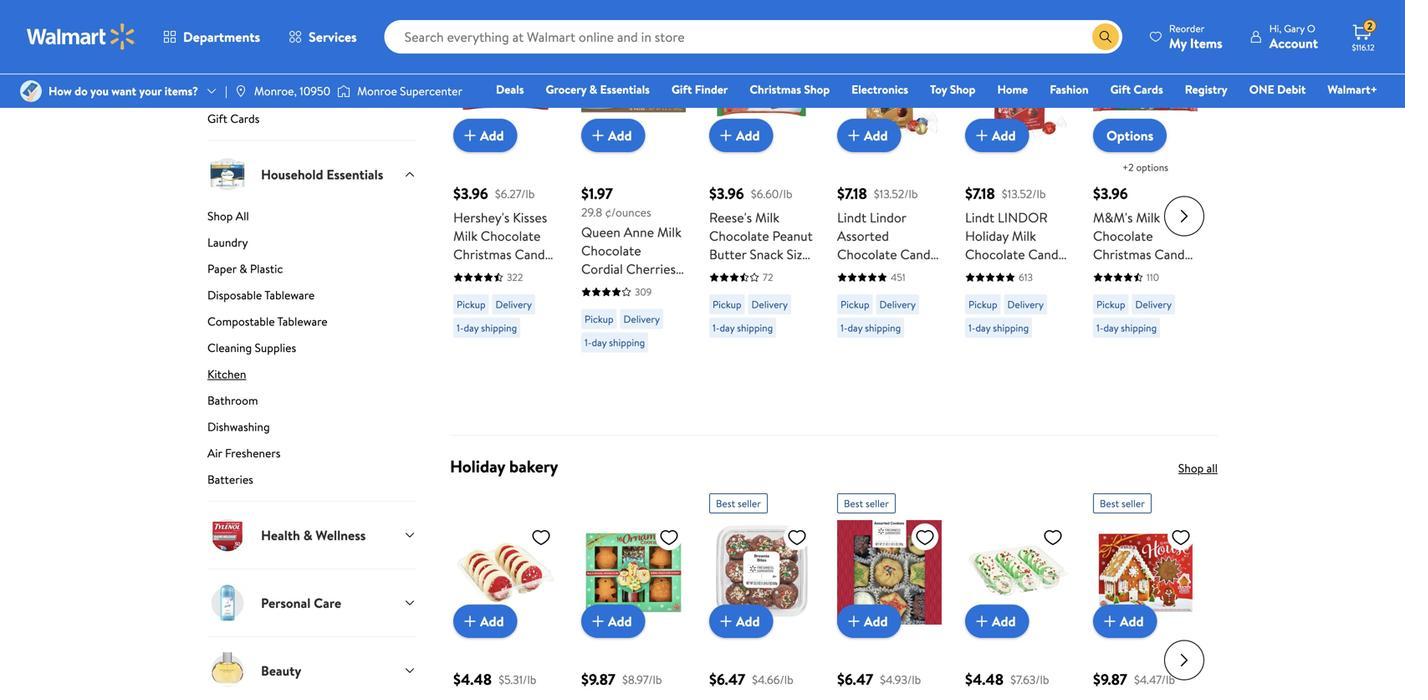 Task type: locate. For each thing, give the bounding box(es) containing it.
christmas inside $3.96 m&m's milk chocolate christmas candy - 10 oz bag
[[1093, 245, 1152, 264]]

add to favorites list, lindt lindor assorted chocolate candy truffles, 8.5 oz. bag image
[[915, 41, 935, 62]]

chocolate inside $3.96 $6.60/lb reese's milk chocolate peanut butter snack size trees christmas candy, bag 9.6 oz
[[709, 227, 769, 245]]

1 8.5 from the left
[[887, 264, 905, 282]]

best up finder
[[716, 11, 735, 25]]

2 horizontal spatial $3.96
[[1093, 183, 1128, 204]]

add up $5.31/lb
[[480, 612, 504, 631]]

0 horizontal spatial $3.96
[[453, 183, 488, 204]]

add button for freshness guaranteed christmas gingerbread house kit, 35.3 oz, 1 count image in the bottom of the page
[[1093, 605, 1157, 638]]

2 horizontal spatial &
[[589, 81, 597, 97]]

add down grocery & essentials
[[608, 126, 632, 145]]

reese's
[[709, 208, 752, 227]]

add button up $7.63/lb
[[965, 605, 1029, 638]]

holiday inside $7.18 $13.52/lb lindt lindor holiday milk chocolate candy truffles, 8.5 oz. bag
[[965, 227, 1009, 245]]

1-day shipping down 613
[[969, 321, 1029, 335]]

1 horizontal spatial holiday
[[965, 227, 1009, 245]]

tableware
[[265, 287, 315, 303], [277, 313, 328, 330]]

& right paper at the top left of page
[[239, 261, 247, 277]]

oz right 9.6
[[797, 282, 810, 300]]

christmas inside the $3.96 $6.27/lb hershey's kisses milk chocolate christmas candy, bag 10.1 oz
[[453, 245, 512, 264]]

add for add button for freshness guaranteed frosted sugar cookies, 13.5 oz, 10 count image at the bottom left of the page
[[480, 612, 504, 631]]

delivery down '451' in the right of the page
[[880, 298, 916, 312]]

day for lindt lindor holiday milk chocolate candy truffles, 8.5 oz. bag
[[976, 321, 991, 335]]

best seller up grocery & essentials link on the left top
[[588, 11, 633, 25]]

$3.96 up hershey's
[[453, 183, 488, 204]]

$3.96
[[453, 183, 488, 204], [709, 183, 744, 204], [1093, 183, 1128, 204]]

best seller for $4.93/lb
[[844, 497, 889, 511]]

add button up $5.31/lb
[[453, 605, 517, 638]]

m&m's
[[1093, 208, 1133, 227]]

1 horizontal spatial cards
[[1134, 81, 1163, 97]]

bag left '451' in the right of the page
[[837, 282, 859, 300]]

pickup for queen anne milk chocolate cordial cherries, 6.6 oz box, 10 pieces
[[585, 312, 614, 326]]

gift cards up options
[[1111, 81, 1163, 97]]

pickup
[[457, 298, 486, 312], [713, 298, 742, 312], [841, 298, 870, 312], [969, 298, 998, 312], [1097, 298, 1126, 312], [585, 312, 614, 326]]

tableware for disposable tableware
[[265, 287, 315, 303]]

add button up $8.97/lb
[[581, 605, 645, 638]]

seller up queen anne milk chocolate cordial cherries, 6.6 oz box, 10 pieces image
[[610, 11, 633, 25]]

cards
[[1134, 81, 1163, 97], [230, 110, 260, 127]]

chocolate inside $7.18 $13.52/lb lindt lindor assorted chocolate candy truffles, 8.5 oz. bag
[[837, 245, 897, 264]]

best seller up freshness guaranteed assorted christmas cookies, 21 oz, 45 count image
[[844, 497, 889, 511]]

add button up $4.66/lb
[[709, 605, 773, 638]]

add button inside product group
[[581, 119, 645, 152]]

$7.63/lb
[[1011, 672, 1049, 688]]

chocolate up the box,
[[581, 241, 641, 260]]

gift cards down cookies
[[207, 110, 260, 127]]

shipping inside product group
[[609, 336, 645, 350]]

add down 'christmas shop' link
[[736, 126, 760, 145]]

1 vertical spatial gift cards
[[207, 110, 260, 127]]

candy up 110
[[1155, 245, 1191, 264]]

cards down cookies
[[230, 110, 260, 127]]

shipping down '451' in the right of the page
[[865, 321, 901, 335]]

$3.96 inside $3.96 m&m's milk chocolate christmas candy - 10 oz bag
[[1093, 183, 1128, 204]]

truffles, down assorted
[[837, 264, 884, 282]]

1 horizontal spatial 10
[[1102, 264, 1114, 282]]

do
[[75, 83, 88, 99]]

delivery for queen anne milk chocolate cordial cherries, 6.6 oz box, 10 pieces
[[624, 312, 660, 326]]

lindt
[[837, 208, 867, 227], [965, 208, 995, 227]]

departments
[[183, 28, 260, 46]]

1-
[[457, 321, 464, 335], [713, 321, 720, 335], [841, 321, 848, 335], [969, 321, 976, 335], [1097, 321, 1104, 335], [585, 336, 592, 350]]

0 horizontal spatial holiday
[[450, 455, 505, 478]]

essentials up shop all link
[[327, 165, 383, 183]]

$3.96 for $3.96 $6.60/lb reese's milk chocolate peanut butter snack size trees christmas candy, bag 9.6 oz
[[709, 183, 744, 204]]

search icon image
[[1099, 30, 1112, 43]]

next slide for product carousel list image
[[1164, 640, 1205, 681]]

1 truffles, from the left
[[837, 264, 884, 282]]

options
[[1107, 126, 1154, 145]]

day
[[464, 321, 479, 335], [720, 321, 735, 335], [848, 321, 863, 335], [976, 321, 991, 335], [1104, 321, 1119, 335], [592, 336, 607, 350]]

2 truffles, from the left
[[965, 264, 1012, 282]]

Search search field
[[384, 20, 1122, 54]]

candy, inside the $3.96 $6.27/lb hershey's kisses milk chocolate christmas candy, bag 10.1 oz
[[515, 245, 555, 264]]

0 vertical spatial gift cards link
[[1103, 80, 1171, 98]]

options link
[[1093, 119, 1167, 152]]

best up freshness guaranteed holiday brownie bites, 22.2 oz, 33 count, sweet dessert "image"
[[716, 497, 735, 511]]

add button for freshness guaranteed holiday brownie bites, 22.2 oz, 33 count, sweet dessert "image"
[[709, 605, 773, 638]]

trees
[[709, 264, 740, 282]]

anne
[[624, 223, 654, 241]]

1 horizontal spatial gift cards
[[1111, 81, 1163, 97]]

1- for lindt lindor assorted chocolate candy truffles, 8.5 oz. bag
[[841, 321, 848, 335]]

best seller inside product group
[[588, 11, 633, 25]]

shop left all at the top left of the page
[[207, 208, 233, 224]]

oz right 6.6
[[602, 278, 615, 297]]

$3.96 inside the $3.96 $6.27/lb hershey's kisses milk chocolate christmas candy, bag 10.1 oz
[[453, 183, 488, 204]]

chocolate up 613
[[965, 245, 1025, 264]]

1 vertical spatial cards
[[230, 110, 260, 127]]

bakery
[[509, 455, 558, 478]]

gift cards
[[1111, 81, 1163, 97], [207, 110, 260, 127]]

shipping down '322'
[[481, 321, 517, 335]]

best for $4.66/lb
[[716, 497, 735, 511]]

0 vertical spatial tableware
[[265, 287, 315, 303]]

shipping for lindt lindor assorted chocolate candy truffles, 8.5 oz. bag
[[865, 321, 901, 335]]

cookies
[[207, 84, 248, 100]]

0 vertical spatial cards
[[1134, 81, 1163, 97]]

cordial
[[581, 260, 623, 278]]

tableware down paper & plastic link
[[265, 287, 315, 303]]

2 $3.96 from the left
[[709, 183, 744, 204]]

lindt for lindt lindor holiday milk chocolate candy truffles, 8.5 oz. bag
[[965, 208, 995, 227]]

day for reese's milk chocolate peanut butter snack size trees christmas candy, bag 9.6 oz
[[720, 321, 735, 335]]

chocolate up '322'
[[481, 227, 541, 245]]

0 horizontal spatial gift cards
[[207, 110, 260, 127]]

 image
[[20, 80, 42, 102], [234, 84, 247, 98]]

air fresheners link
[[207, 445, 417, 468]]

0 horizontal spatial &
[[239, 261, 247, 277]]

delivery for lindt lindor assorted chocolate candy truffles, 8.5 oz. bag
[[880, 298, 916, 312]]

add for add button corresponding to freshness guaranteed assorted christmas cookies, 21 oz, 45 count image
[[864, 612, 888, 631]]

0 vertical spatial essentials
[[600, 81, 650, 97]]

8.5 down assorted
[[887, 264, 905, 282]]

delivery down 309
[[624, 312, 660, 326]]

gift finder link
[[664, 80, 736, 98]]

0 vertical spatial gift cards
[[1111, 81, 1163, 97]]

all
[[1207, 460, 1218, 477]]

add to cart image for freshness guaranteed holiday brownie bites, 22.2 oz, 33 count, sweet dessert "image"
[[716, 612, 736, 632]]

0 vertical spatial holiday
[[965, 227, 1009, 245]]

oz. right '451' in the right of the page
[[908, 264, 924, 282]]

hershey's kisses milk chocolate christmas candy, bag 10.1 oz image
[[453, 34, 558, 139]]

1 horizontal spatial &
[[303, 526, 312, 544]]

add button for queen anne milk chocolate cordial cherries, 6.6 oz box, 10 pieces image
[[581, 119, 645, 152]]

0 horizontal spatial $7.18
[[837, 183, 867, 204]]

lindt inside $7.18 $13.52/lb lindt lindor holiday milk chocolate candy truffles, 8.5 oz. bag
[[965, 208, 995, 227]]

best for 29.8 ¢/ounces
[[588, 11, 607, 25]]

chocolate up -
[[1093, 227, 1153, 245]]

$3.96 for $3.96 $6.27/lb hershey's kisses milk chocolate christmas candy, bag 10.1 oz
[[453, 183, 488, 204]]

gift left finder
[[672, 81, 692, 97]]

0 horizontal spatial  image
[[20, 80, 42, 102]]

chocolate inside 'link'
[[207, 31, 260, 48]]

2 oz. from the left
[[1036, 264, 1052, 282]]

0 vertical spatial candy,
[[515, 245, 555, 264]]

1 horizontal spatial 8.5
[[1015, 264, 1033, 282]]

add up $4.93/lb
[[864, 612, 888, 631]]

110
[[1147, 270, 1159, 285]]

1 horizontal spatial lindt
[[965, 208, 995, 227]]

best up freshness guaranteed assorted christmas cookies, 21 oz, 45 count image
[[844, 497, 863, 511]]

best seller up hershey's kisses milk chocolate christmas candy, bag 10.1 oz image
[[460, 11, 505, 25]]

fashion
[[1050, 81, 1089, 97]]

add button up $4.47/lb
[[1093, 605, 1157, 638]]

butter
[[709, 245, 747, 264]]

compostable tableware
[[207, 313, 328, 330]]

& for health
[[303, 526, 312, 544]]

oz right -
[[1117, 264, 1130, 282]]

delivery inside product group
[[624, 312, 660, 326]]

add button down electronics link
[[837, 119, 901, 152]]

1 horizontal spatial $13.52/lb
[[1002, 186, 1046, 202]]

0 vertical spatial &
[[589, 81, 597, 97]]

wellness
[[316, 526, 366, 544]]

add
[[480, 126, 504, 145], [608, 126, 632, 145], [736, 126, 760, 145], [864, 126, 888, 145], [992, 126, 1016, 145], [480, 612, 504, 631], [608, 612, 632, 631], [736, 612, 760, 631], [864, 612, 888, 631], [992, 612, 1016, 631], [1120, 612, 1144, 631]]

3 $3.96 from the left
[[1093, 183, 1128, 204]]

Walmart Site-Wide search field
[[384, 20, 1122, 54]]

add button up $4.93/lb
[[837, 605, 901, 638]]

add to favorites list, freshness guaranteed holiday brownie bites, 22.2 oz, 33 count, sweet dessert image
[[787, 527, 807, 548]]

gift down cookies
[[207, 110, 227, 127]]

essentials inside dropdown button
[[327, 165, 383, 183]]

add inside product group
[[608, 126, 632, 145]]

1 lindt from the left
[[837, 208, 867, 227]]

add to favorites list, hershey's kisses milk chocolate christmas candy, bag 10.1 oz image
[[531, 41, 551, 62]]

shipping
[[481, 321, 517, 335], [737, 321, 773, 335], [865, 321, 901, 335], [993, 321, 1029, 335], [1121, 321, 1157, 335], [609, 336, 645, 350]]

0 horizontal spatial 10
[[646, 278, 659, 297]]

shipping down 72
[[737, 321, 773, 335]]

1 $3.96 from the left
[[453, 183, 488, 204]]

christmas inside $3.96 $6.60/lb reese's milk chocolate peanut butter snack size trees christmas candy, bag 9.6 oz
[[743, 264, 801, 282]]

candy inside $3.96 m&m's milk chocolate christmas candy - 10 oz bag
[[1155, 245, 1191, 264]]

health
[[261, 526, 300, 544]]

best up hershey's kisses milk chocolate christmas candy, bag 10.1 oz image
[[460, 11, 479, 25]]

chocolate up gummy
[[207, 31, 260, 48]]

bathroom link
[[207, 392, 417, 415]]

seller up reese's milk chocolate peanut butter snack size trees christmas candy, bag 9.6 oz image
[[738, 11, 761, 25]]

personal
[[261, 594, 311, 612]]

hi, gary o account
[[1270, 21, 1318, 52]]

candy,
[[515, 245, 555, 264], [709, 282, 749, 300]]

day inside product group
[[592, 336, 607, 350]]

add for add button for lindt lindor assorted chocolate candy truffles, 8.5 oz. bag image
[[864, 126, 888, 145]]

add for freshness guaranteed holiday brownie bites, 22.2 oz, 33 count, sweet dessert "image" add button
[[736, 612, 760, 631]]

1-day shipping for reese's milk chocolate peanut butter snack size trees christmas candy, bag 9.6 oz
[[713, 321, 773, 335]]

$7.18 inside $7.18 $13.52/lb lindt lindor holiday milk chocolate candy truffles, 8.5 oz. bag
[[965, 183, 995, 204]]

bag inside $7.18 $13.52/lb lindt lindor assorted chocolate candy truffles, 8.5 oz. bag
[[837, 282, 859, 300]]

walmart+ link
[[1320, 80, 1385, 98]]

1-day shipping down pieces
[[585, 336, 645, 350]]

1 vertical spatial candy,
[[709, 282, 749, 300]]

best inside product group
[[588, 11, 607, 25]]

0 horizontal spatial truffles,
[[837, 264, 884, 282]]

2 $13.52/lb from the left
[[1002, 186, 1046, 202]]

day for queen anne milk chocolate cordial cherries, 6.6 oz box, 10 pieces
[[592, 336, 607, 350]]

gift up options
[[1111, 81, 1131, 97]]

laundry link
[[207, 234, 417, 257]]

2 $7.18 from the left
[[965, 183, 995, 204]]

chocolate up the trees
[[709, 227, 769, 245]]

add up $4.47/lb
[[1120, 612, 1144, 631]]

1 vertical spatial tableware
[[277, 313, 328, 330]]

$3.96 up reese's
[[709, 183, 744, 204]]

10
[[1102, 264, 1114, 282], [646, 278, 659, 297]]

best seller
[[460, 11, 505, 25], [588, 11, 633, 25], [716, 11, 761, 25], [1100, 11, 1145, 25], [716, 497, 761, 511], [844, 497, 889, 511], [1100, 497, 1145, 511]]

451
[[891, 270, 906, 285]]

best up grocery & essentials
[[588, 11, 607, 25]]

 image right |
[[234, 84, 247, 98]]

add for add button within product group
[[608, 126, 632, 145]]

disposable
[[207, 287, 262, 303]]

seller
[[482, 11, 505, 25], [610, 11, 633, 25], [738, 11, 761, 25], [1122, 11, 1145, 25], [738, 497, 761, 511], [866, 497, 889, 511], [1122, 497, 1145, 511]]

1-day shipping for lindt lindor assorted chocolate candy truffles, 8.5 oz. bag
[[841, 321, 901, 335]]

 image
[[337, 83, 351, 100]]

1- for hershey's kisses milk chocolate christmas candy, bag 10.1 oz
[[457, 321, 464, 335]]

shipping for reese's milk chocolate peanut butter snack size trees christmas candy, bag 9.6 oz
[[737, 321, 773, 335]]

milk inside $1.97 29.8 ¢/ounces queen anne milk chocolate cordial cherries, 6.6 oz box, 10 pieces
[[657, 223, 682, 241]]

1-day shipping inside product group
[[585, 336, 645, 350]]

shipping for lindt lindor holiday milk chocolate candy truffles, 8.5 oz. bag
[[993, 321, 1029, 335]]

& right grocery
[[589, 81, 597, 97]]

shop
[[804, 81, 830, 97], [950, 81, 976, 97], [207, 208, 233, 224], [1179, 460, 1204, 477]]

supercenter
[[400, 83, 463, 99]]

add to cart image for freshness guaranteed assorted christmas cookies, 21 oz, 45 count image
[[844, 612, 864, 632]]

1 oz. from the left
[[908, 264, 924, 282]]

1-day shipping for queen anne milk chocolate cordial cherries, 6.6 oz box, 10 pieces
[[585, 336, 645, 350]]

queen anne milk chocolate cordial cherries, 6.6 oz box, 10 pieces image
[[581, 34, 686, 139]]

2 lindt from the left
[[965, 208, 995, 227]]

deals link
[[489, 80, 532, 98]]

add down electronics link
[[864, 126, 888, 145]]

oz inside $3.96 $6.60/lb reese's milk chocolate peanut butter snack size trees christmas candy, bag 9.6 oz
[[797, 282, 810, 300]]

paper
[[207, 261, 237, 277]]

add to cart image
[[460, 126, 480, 146], [844, 126, 864, 146], [460, 612, 480, 632], [588, 612, 608, 632], [716, 612, 736, 632], [844, 612, 864, 632], [1100, 612, 1120, 632]]

1 horizontal spatial truffles,
[[965, 264, 1012, 282]]

1-day shipping down 72
[[713, 321, 773, 335]]

2 vertical spatial &
[[303, 526, 312, 544]]

monroe
[[357, 83, 397, 99]]

0 horizontal spatial cards
[[230, 110, 260, 127]]

add to cart image for $7.18
[[972, 126, 992, 146]]

milk inside $7.18 $13.52/lb lindt lindor holiday milk chocolate candy truffles, 8.5 oz. bag
[[1012, 227, 1036, 245]]

shop inside shop all link
[[207, 208, 233, 224]]

1-day shipping for hershey's kisses milk chocolate christmas candy, bag 10.1 oz
[[457, 321, 517, 335]]

1-day shipping for lindt lindor holiday milk chocolate candy truffles, 8.5 oz. bag
[[969, 321, 1029, 335]]

0 horizontal spatial 8.5
[[887, 264, 905, 282]]

1 vertical spatial essentials
[[327, 165, 383, 183]]

walmart+
[[1328, 81, 1378, 97]]

0 horizontal spatial lindt
[[837, 208, 867, 227]]

add button for lindt lindor holiday milk chocolate candy truffles, 8.5 oz. bag image
[[965, 119, 1029, 152]]

pickup for lindt lindor assorted chocolate candy truffles, 8.5 oz. bag
[[841, 298, 870, 312]]

1-day shipping down '451' in the right of the page
[[841, 321, 901, 335]]

gummy candy
[[207, 58, 282, 74]]

$1.97 29.8 ¢/ounces queen anne milk chocolate cordial cherries, 6.6 oz box, 10 pieces
[[581, 183, 682, 315]]

seller up hershey's kisses milk chocolate christmas candy, bag 10.1 oz image
[[482, 11, 505, 25]]

72
[[763, 270, 773, 285]]

0 horizontal spatial $13.52/lb
[[874, 186, 918, 202]]

$13.52/lb inside $7.18 $13.52/lb lindt lindor assorted chocolate candy truffles, 8.5 oz. bag
[[874, 186, 918, 202]]

bag left 9.6
[[752, 282, 774, 300]]

pickup for lindt lindor holiday milk chocolate candy truffles, 8.5 oz. bag
[[969, 298, 998, 312]]

gift cards link down cookies link
[[207, 110, 417, 140]]

seller for $4.66/lb
[[738, 497, 761, 511]]

10 right -
[[1102, 264, 1114, 282]]

bag left 10.1
[[453, 264, 475, 282]]

1 vertical spatial holiday
[[450, 455, 505, 478]]

how do you want your items?
[[49, 83, 198, 99]]

cards up options link
[[1134, 81, 1163, 97]]

oz right 10.1
[[500, 264, 513, 282]]

add to favorites list, m&m's milk chocolate christmas candy - 10 oz bag image
[[1171, 41, 1191, 62]]

$13.52/lb inside $7.18 $13.52/lb lindt lindor holiday milk chocolate candy truffles, 8.5 oz. bag
[[1002, 186, 1046, 202]]

add to favorites list, freshness guaranteed christmas gingerbread house kit, 35.3 oz, 1 count image
[[1171, 527, 1191, 548]]

2 8.5 from the left
[[1015, 264, 1033, 282]]

delivery
[[496, 298, 532, 312], [752, 298, 788, 312], [880, 298, 916, 312], [1008, 298, 1044, 312], [1136, 298, 1172, 312], [624, 312, 660, 326]]

freshness guaranteed gingerbread ornament cookie kit, 17.6 oz, 16 count image
[[581, 520, 686, 625]]

+2
[[1123, 160, 1134, 175]]

oz. right 613
[[1036, 264, 1052, 282]]

$13.52/lb for lindor
[[874, 186, 918, 202]]

tableware down disposable tableware link
[[277, 313, 328, 330]]

candy, down butter
[[709, 282, 749, 300]]

debit
[[1277, 81, 1306, 97]]

lindt lindor assorted chocolate candy truffles, 8.5 oz. bag image
[[837, 34, 942, 139]]

product group
[[453, 1, 558, 428], [581, 1, 686, 428], [709, 1, 814, 428], [837, 1, 942, 428], [965, 1, 1070, 428], [1093, 1, 1198, 428], [453, 487, 558, 689], [581, 487, 686, 689], [709, 487, 814, 689], [837, 487, 942, 689], [965, 487, 1070, 689], [1093, 487, 1198, 689]]

bag inside $7.18 $13.52/lb lindt lindor holiday milk chocolate candy truffles, 8.5 oz. bag
[[965, 282, 987, 300]]

electronics link
[[844, 80, 916, 98]]

best seller up reese's milk chocolate peanut butter snack size trees christmas candy, bag 9.6 oz image
[[716, 11, 761, 25]]

chocolate
[[207, 31, 260, 48], [481, 227, 541, 245], [709, 227, 769, 245], [1093, 227, 1153, 245], [581, 241, 641, 260], [837, 245, 897, 264], [965, 245, 1025, 264]]

add to favorites list, freshness guaranteed frosted sugar cookies, 13.5 oz, 10 count image
[[531, 527, 551, 548]]

milk inside $3.96 $6.60/lb reese's milk chocolate peanut butter snack size trees christmas candy, bag 9.6 oz
[[755, 208, 780, 227]]

gift cards link up options
[[1103, 80, 1171, 98]]

bag
[[453, 264, 475, 282], [1133, 264, 1155, 282], [752, 282, 774, 300], [837, 282, 859, 300], [965, 282, 987, 300]]

1 horizontal spatial oz.
[[1036, 264, 1052, 282]]

add down home 'link'
[[992, 126, 1016, 145]]

2 horizontal spatial gift
[[1111, 81, 1131, 97]]

freshness guaranteed assorted christmas cookies, 21 oz, 45 count image
[[837, 520, 942, 625]]

1 vertical spatial &
[[239, 261, 247, 277]]

cleaning supplies link
[[207, 340, 417, 363]]

1 horizontal spatial $3.96
[[709, 183, 744, 204]]

¢/ounces
[[605, 204, 651, 221]]

add button for hershey's kisses milk chocolate christmas candy, bag 10.1 oz image
[[453, 119, 517, 152]]

shop down add to favorites list, reese's milk chocolate peanut butter snack size trees christmas candy, bag 9.6 oz icon
[[804, 81, 830, 97]]

add button
[[453, 119, 517, 152], [581, 119, 645, 152], [709, 119, 773, 152], [837, 119, 901, 152], [965, 119, 1029, 152], [453, 605, 517, 638], [581, 605, 645, 638], [709, 605, 773, 638], [837, 605, 901, 638], [965, 605, 1029, 638], [1093, 605, 1157, 638]]

1 $13.52/lb from the left
[[874, 186, 918, 202]]

bag right -
[[1133, 264, 1155, 282]]

0 horizontal spatial oz.
[[908, 264, 924, 282]]

& right health
[[303, 526, 312, 544]]

holiday
[[965, 227, 1009, 245], [450, 455, 505, 478]]

seller up freshness guaranteed holiday brownie bites, 22.2 oz, 33 count, sweet dessert "image"
[[738, 497, 761, 511]]

add to cart image for lindt lindor assorted chocolate candy truffles, 8.5 oz. bag image
[[844, 126, 864, 146]]

1 $7.18 from the left
[[837, 183, 867, 204]]

add to cart image
[[588, 126, 608, 146], [716, 126, 736, 146], [972, 126, 992, 146], [972, 612, 992, 632]]

add button down home 'link'
[[965, 119, 1029, 152]]

all
[[236, 208, 249, 224]]

shipping down 613
[[993, 321, 1029, 335]]

 image left the how
[[20, 80, 42, 102]]

your
[[139, 83, 162, 99]]

candy up 613
[[1028, 245, 1065, 264]]

shipping down pieces
[[609, 336, 645, 350]]

0 horizontal spatial essentials
[[327, 165, 383, 183]]

shipping for queen anne milk chocolate cordial cherries, 6.6 oz box, 10 pieces
[[609, 336, 645, 350]]

1 horizontal spatial candy,
[[709, 282, 749, 300]]

best up freshness guaranteed christmas gingerbread house kit, 35.3 oz, 1 count image in the bottom of the page
[[1100, 497, 1119, 511]]

truffles, left 613
[[965, 264, 1012, 282]]

10 right the box,
[[646, 278, 659, 297]]

lindt lindor holiday milk chocolate candy truffles, 8.5 oz. bag image
[[965, 34, 1070, 139]]

1 horizontal spatial $7.18
[[965, 183, 995, 204]]

shop all link
[[1179, 460, 1218, 477]]

&
[[589, 81, 597, 97], [239, 261, 247, 277], [303, 526, 312, 544]]

$7.18 inside $7.18 $13.52/lb lindt lindor assorted chocolate candy truffles, 8.5 oz. bag
[[837, 183, 867, 204]]

add button for freshness guaranteed frosted sugar cookies, 13.5 oz, 10 count image at the bottom left of the page
[[453, 605, 517, 638]]

$7.18 for lindt lindor assorted chocolate candy truffles, 8.5 oz. bag
[[837, 183, 867, 204]]

delivery down 110
[[1136, 298, 1172, 312]]

& inside dropdown button
[[303, 526, 312, 544]]

pickup inside product group
[[585, 312, 614, 326]]

best seller up the search icon
[[1100, 11, 1145, 25]]

1- for lindt lindor holiday milk chocolate candy truffles, 8.5 oz. bag
[[969, 321, 976, 335]]

gift
[[672, 81, 692, 97], [1111, 81, 1131, 97], [207, 110, 227, 127]]

 image for how do you want your items?
[[20, 80, 42, 102]]

1 horizontal spatial  image
[[234, 84, 247, 98]]

freshness guaranteed frosted sugar cookies, 13.5 oz, 10 count image
[[453, 520, 558, 625]]

lindt inside $7.18 $13.52/lb lindt lindor assorted chocolate candy truffles, 8.5 oz. bag
[[837, 208, 867, 227]]

add button down grocery & essentials link on the left top
[[581, 119, 645, 152]]

1-day shipping
[[457, 321, 517, 335], [713, 321, 773, 335], [841, 321, 901, 335], [969, 321, 1029, 335], [1097, 321, 1157, 335], [585, 336, 645, 350]]

bag inside $3.96 m&m's milk chocolate christmas candy - 10 oz bag
[[1133, 264, 1155, 282]]

$3.96 inside $3.96 $6.60/lb reese's milk chocolate peanut butter snack size trees christmas candy, bag 9.6 oz
[[709, 183, 744, 204]]

309
[[635, 285, 652, 299]]

best for $6.60/lb
[[716, 11, 735, 25]]

candy inside $7.18 $13.52/lb lindt lindor assorted chocolate candy truffles, 8.5 oz. bag
[[900, 245, 937, 264]]

1-day shipping down 10.1
[[457, 321, 517, 335]]

candy, inside $3.96 $6.60/lb reese's milk chocolate peanut butter snack size trees christmas candy, bag 9.6 oz
[[709, 282, 749, 300]]

seller up freshness guaranteed assorted christmas cookies, 21 oz, 45 count image
[[866, 497, 889, 511]]

 image for monroe, 10950
[[234, 84, 247, 98]]

add down deals
[[480, 126, 504, 145]]

add button down finder
[[709, 119, 773, 152]]

home link
[[990, 80, 1036, 98]]

add to favorites list, lindt lindor holiday milk chocolate candy truffles, 8.5 oz. bag image
[[1043, 41, 1063, 62]]

grocery
[[546, 81, 587, 97]]

0 horizontal spatial candy,
[[515, 245, 555, 264]]

add up $8.97/lb
[[608, 612, 632, 631]]

0 horizontal spatial gift cards link
[[207, 110, 417, 140]]

$13.52/lb for lindor
[[1002, 186, 1046, 202]]

personal care button
[[207, 569, 417, 637]]

truffles, inside $7.18 $13.52/lb lindt lindor holiday milk chocolate candy truffles, 8.5 oz. bag
[[965, 264, 1012, 282]]



Task type: describe. For each thing, give the bounding box(es) containing it.
1 horizontal spatial essentials
[[600, 81, 650, 97]]

delivery for reese's milk chocolate peanut butter snack size trees christmas candy, bag 9.6 oz
[[752, 298, 788, 312]]

beauty button
[[207, 637, 417, 689]]

reese's milk chocolate peanut butter snack size trees christmas candy, bag 9.6 oz image
[[709, 34, 814, 139]]

oz inside $3.96 m&m's milk chocolate christmas candy - 10 oz bag
[[1117, 264, 1130, 282]]

walmart image
[[27, 23, 136, 50]]

monroe supercenter
[[357, 83, 463, 99]]

one debit link
[[1242, 80, 1314, 98]]

snack
[[750, 245, 784, 264]]

bag inside $3.96 $6.60/lb reese's milk chocolate peanut butter snack size trees christmas candy, bag 9.6 oz
[[752, 282, 774, 300]]

$7.18 $13.52/lb lindt lindor assorted chocolate candy truffles, 8.5 oz. bag
[[837, 183, 937, 300]]

add button for lindt lindor assorted chocolate candy truffles, 8.5 oz. bag image
[[837, 119, 901, 152]]

9.6
[[777, 282, 794, 300]]

shipping for hershey's kisses milk chocolate christmas candy, bag 10.1 oz
[[481, 321, 517, 335]]

reorder
[[1169, 21, 1205, 36]]

best seller for $4.66/lb
[[716, 497, 761, 511]]

pickup for hershey's kisses milk chocolate christmas candy, bag 10.1 oz
[[457, 298, 486, 312]]

add to favorites list, reese's milk chocolate peanut butter snack size trees christmas candy, bag 9.6 oz image
[[787, 41, 807, 62]]

cherries,
[[626, 260, 679, 278]]

best seller for $6.27/lb
[[460, 11, 505, 25]]

shop left all
[[1179, 460, 1204, 477]]

account
[[1270, 34, 1318, 52]]

add for add button related to freshness guaranteed christmas gingerbread house kit, 35.3 oz, 1 count image in the bottom of the page
[[1120, 612, 1144, 631]]

1 horizontal spatial gift
[[672, 81, 692, 97]]

m&m's milk chocolate christmas candy - 10 oz bag image
[[1093, 34, 1198, 139]]

how
[[49, 83, 72, 99]]

items
[[1190, 34, 1223, 52]]

health & wellness
[[261, 526, 366, 544]]

chocolate link
[[207, 31, 417, 54]]

toy
[[930, 81, 947, 97]]

hi,
[[1270, 21, 1282, 36]]

monroe,
[[254, 83, 297, 99]]

add for add button associated with freshness guaranteed mini deck the halls frosted sugar cookies, 9.4 oz, 18 count image
[[992, 612, 1016, 631]]

bag inside the $3.96 $6.27/lb hershey's kisses milk chocolate christmas candy, bag 10.1 oz
[[453, 264, 475, 282]]

|
[[225, 83, 227, 99]]

health & wellness button
[[207, 501, 417, 569]]

add to cart image for freshness guaranteed frosted sugar cookies, 13.5 oz, 10 count image at the bottom left of the page
[[460, 612, 480, 632]]

10 inside $3.96 m&m's milk chocolate christmas candy - 10 oz bag
[[1102, 264, 1114, 282]]

10 inside $1.97 29.8 ¢/ounces queen anne milk chocolate cordial cherries, 6.6 oz box, 10 pieces
[[646, 278, 659, 297]]

add to favorites list, freshness guaranteed mini deck the halls frosted sugar cookies, 9.4 oz, 18 count image
[[1043, 527, 1063, 548]]

gummy
[[207, 58, 247, 74]]

seller for $6.60/lb
[[738, 11, 761, 25]]

product group containing $1.97
[[581, 1, 686, 428]]

add for lindt lindor holiday milk chocolate candy truffles, 8.5 oz. bag image add button
[[992, 126, 1016, 145]]

oz. inside $7.18 $13.52/lb lindt lindor holiday milk chocolate candy truffles, 8.5 oz. bag
[[1036, 264, 1052, 282]]

freshness guaranteed holiday brownie bites, 22.2 oz, 33 count, sweet dessert image
[[709, 520, 814, 625]]

seller left reorder
[[1122, 11, 1145, 25]]

8.5 inside $7.18 $13.52/lb lindt lindor assorted chocolate candy truffles, 8.5 oz. bag
[[887, 264, 905, 282]]

add for add button related to freshness guaranteed gingerbread ornament cookie kit, 17.6 oz, 16 count image
[[608, 612, 632, 631]]

cards for right gift cards link
[[1134, 81, 1163, 97]]

add to favorites list, queen anne milk chocolate cordial cherries, 6.6 oz box, 10 pieces image
[[659, 41, 679, 62]]

truffles, inside $7.18 $13.52/lb lindt lindor assorted chocolate candy truffles, 8.5 oz. bag
[[837, 264, 884, 282]]

delivery for lindt lindor holiday milk chocolate candy truffles, 8.5 oz. bag
[[1008, 298, 1044, 312]]

box,
[[618, 278, 643, 297]]

add to cart image for hershey's kisses milk chocolate christmas candy, bag 10.1 oz image
[[460, 126, 480, 146]]

10950
[[300, 83, 331, 99]]

best up the search icon
[[1100, 11, 1119, 25]]

pickup for reese's milk chocolate peanut butter snack size trees christmas candy, bag 9.6 oz
[[713, 298, 742, 312]]

best for $6.27/lb
[[460, 11, 479, 25]]

add to cart image for freshness guaranteed gingerbread ornament cookie kit, 17.6 oz, 16 count image
[[588, 612, 608, 632]]

best seller for $6.60/lb
[[716, 11, 761, 25]]

shop inside 'christmas shop' link
[[804, 81, 830, 97]]

pieces
[[581, 297, 619, 315]]

$4.47/lb
[[1134, 672, 1175, 688]]

household
[[261, 165, 323, 183]]

services
[[309, 28, 357, 46]]

cookies link
[[207, 84, 417, 107]]

$4.93/lb
[[880, 672, 921, 688]]

services button
[[274, 17, 371, 57]]

seller up freshness guaranteed christmas gingerbread house kit, 35.3 oz, 1 count image in the bottom of the page
[[1122, 497, 1145, 511]]

10.1
[[478, 264, 497, 282]]

supplies
[[255, 340, 296, 356]]

care
[[314, 594, 341, 612]]

electronics
[[852, 81, 908, 97]]

assorted
[[837, 227, 889, 245]]

delivery for hershey's kisses milk chocolate christmas candy, bag 10.1 oz
[[496, 298, 532, 312]]

add to favorites list, freshness guaranteed assorted christmas cookies, 21 oz, 45 count image
[[915, 527, 935, 548]]

peanut
[[772, 227, 813, 245]]

1 horizontal spatial gift cards link
[[1103, 80, 1171, 98]]

add button for freshness guaranteed gingerbread ornament cookie kit, 17.6 oz, 16 count image
[[581, 605, 645, 638]]

home
[[998, 81, 1028, 97]]

kitchen link
[[207, 366, 417, 389]]

chocolate inside $1.97 29.8 ¢/ounces queen anne milk chocolate cordial cherries, 6.6 oz box, 10 pieces
[[581, 241, 641, 260]]

next slide for product carousel list image
[[1164, 196, 1205, 236]]

1-day shipping down 110
[[1097, 321, 1157, 335]]

oz. inside $7.18 $13.52/lb lindt lindor assorted chocolate candy truffles, 8.5 oz. bag
[[908, 264, 924, 282]]

chocolate inside $7.18 $13.52/lb lindt lindor holiday milk chocolate candy truffles, 8.5 oz. bag
[[965, 245, 1025, 264]]

finder
[[695, 81, 728, 97]]

$8.97/lb
[[622, 672, 662, 688]]

shipping down 110
[[1121, 321, 1157, 335]]

lindor
[[998, 208, 1048, 227]]

holiday bakery
[[450, 455, 558, 478]]

$4.66/lb
[[752, 672, 794, 688]]

christmas shop
[[750, 81, 830, 97]]

chocolate inside the $3.96 $6.27/lb hershey's kisses milk chocolate christmas candy, bag 10.1 oz
[[481, 227, 541, 245]]

add to cart image for freshness guaranteed christmas gingerbread house kit, 35.3 oz, 1 count image in the bottom of the page
[[1100, 612, 1120, 632]]

& for paper
[[239, 261, 247, 277]]

1- for queen anne milk chocolate cordial cherries, 6.6 oz box, 10 pieces
[[585, 336, 592, 350]]

& for grocery
[[589, 81, 597, 97]]

oz inside the $3.96 $6.27/lb hershey's kisses milk chocolate christmas candy, bag 10.1 oz
[[500, 264, 513, 282]]

0 horizontal spatial gift
[[207, 110, 227, 127]]

add for add button for hershey's kisses milk chocolate christmas candy, bag 10.1 oz image
[[480, 126, 504, 145]]

freshness guaranteed christmas gingerbread house kit, 35.3 oz, 1 count image
[[1093, 520, 1198, 625]]

seller for 29.8 ¢/ounces
[[610, 11, 633, 25]]

best seller for 29.8 ¢/ounces
[[588, 11, 633, 25]]

candy up monroe,
[[250, 58, 282, 74]]

tableware for compostable tableware
[[277, 313, 328, 330]]

best seller up freshness guaranteed christmas gingerbread house kit, 35.3 oz, 1 count image in the bottom of the page
[[1100, 497, 1145, 511]]

$116.12
[[1352, 42, 1375, 53]]

grocery & essentials link
[[538, 80, 657, 98]]

shop all
[[207, 208, 249, 224]]

add button for freshness guaranteed assorted christmas cookies, 21 oz, 45 count image
[[837, 605, 901, 638]]

freshness guaranteed mini deck the halls frosted sugar cookies, 9.4 oz, 18 count image
[[965, 520, 1070, 625]]

$6.60/lb
[[751, 186, 793, 202]]

best for $4.93/lb
[[844, 497, 863, 511]]

bathroom
[[207, 392, 258, 409]]

1- for reese's milk chocolate peanut butter snack size trees christmas candy, bag 9.6 oz
[[713, 321, 720, 335]]

$3.96 $6.27/lb hershey's kisses milk chocolate christmas candy, bag 10.1 oz
[[453, 183, 555, 282]]

toy shop
[[930, 81, 976, 97]]

oz inside $1.97 29.8 ¢/ounces queen anne milk chocolate cordial cherries, 6.6 oz box, 10 pieces
[[602, 278, 615, 297]]

322
[[507, 270, 523, 285]]

add button for reese's milk chocolate peanut butter snack size trees christmas candy, bag 9.6 oz image
[[709, 119, 773, 152]]

one
[[1250, 81, 1275, 97]]

$3.96 m&m's milk chocolate christmas candy - 10 oz bag
[[1093, 183, 1191, 282]]

batteries
[[207, 471, 253, 488]]

gary
[[1284, 21, 1305, 36]]

day for lindt lindor assorted chocolate candy truffles, 8.5 oz. bag
[[848, 321, 863, 335]]

$7.18 for lindt lindor holiday milk chocolate candy truffles, 8.5 oz. bag
[[965, 183, 995, 204]]

paper & plastic link
[[207, 261, 417, 284]]

29.8
[[581, 204, 602, 221]]

8.5 inside $7.18 $13.52/lb lindt lindor holiday milk chocolate candy truffles, 8.5 oz. bag
[[1015, 264, 1033, 282]]

my
[[1169, 34, 1187, 52]]

milk inside $3.96 m&m's milk chocolate christmas candy - 10 oz bag
[[1136, 208, 1160, 227]]

household essentials button
[[207, 140, 417, 208]]

seller for $4.93/lb
[[866, 497, 889, 511]]

cards for bottommost gift cards link
[[230, 110, 260, 127]]

add to favorites list, freshness guaranteed gingerbread ornament cookie kit, 17.6 oz, 16 count image
[[659, 527, 679, 548]]

air
[[207, 445, 222, 461]]

registry link
[[1178, 80, 1235, 98]]

milk inside the $3.96 $6.27/lb hershey's kisses milk chocolate christmas candy, bag 10.1 oz
[[453, 227, 478, 245]]

add to cart image for $1.97
[[588, 126, 608, 146]]

$3.96 for $3.96 m&m's milk chocolate christmas candy - 10 oz bag
[[1093, 183, 1128, 204]]

seller for $6.27/lb
[[482, 11, 505, 25]]

add button for freshness guaranteed mini deck the halls frosted sugar cookies, 9.4 oz, 18 count image
[[965, 605, 1029, 638]]

registry
[[1185, 81, 1228, 97]]

compostable
[[207, 313, 275, 330]]

add for add button corresponding to reese's milk chocolate peanut butter snack size trees christmas candy, bag 9.6 oz image
[[736, 126, 760, 145]]

gift cards for right gift cards link
[[1111, 81, 1163, 97]]

shop all
[[1179, 460, 1218, 477]]

6.6
[[581, 278, 599, 297]]

chocolate inside $3.96 m&m's milk chocolate christmas candy - 10 oz bag
[[1093, 227, 1153, 245]]

kitchen
[[207, 366, 246, 382]]

$5.31/lb
[[499, 672, 537, 688]]

gift cards for bottommost gift cards link
[[207, 110, 260, 127]]

shop inside toy shop link
[[950, 81, 976, 97]]

candy inside $7.18 $13.52/lb lindt lindor holiday milk chocolate candy truffles, 8.5 oz. bag
[[1028, 245, 1065, 264]]

gummy candy link
[[207, 58, 417, 81]]

fresheners
[[225, 445, 281, 461]]

plastic
[[250, 261, 283, 277]]

household essentials
[[261, 165, 383, 183]]

1 vertical spatial gift cards link
[[207, 110, 417, 140]]

add to cart image for $3.96
[[716, 126, 736, 146]]

paper & plastic
[[207, 261, 283, 277]]

day for hershey's kisses milk chocolate christmas candy, bag 10.1 oz
[[464, 321, 479, 335]]

shop all link
[[207, 208, 417, 231]]

dishwashing link
[[207, 419, 417, 442]]

personal care
[[261, 594, 341, 612]]

lindor
[[870, 208, 906, 227]]

fashion link
[[1042, 80, 1096, 98]]

lindt for lindt lindor assorted chocolate candy truffles, 8.5 oz. bag
[[837, 208, 867, 227]]

$3.96 $6.60/lb reese's milk chocolate peanut butter snack size trees christmas candy, bag 9.6 oz
[[709, 183, 813, 300]]

gift finder
[[672, 81, 728, 97]]

size
[[787, 245, 809, 264]]

$6.27/lb
[[495, 186, 535, 202]]



Task type: vqa. For each thing, say whether or not it's contained in the screenshot.
'$111.99'
no



